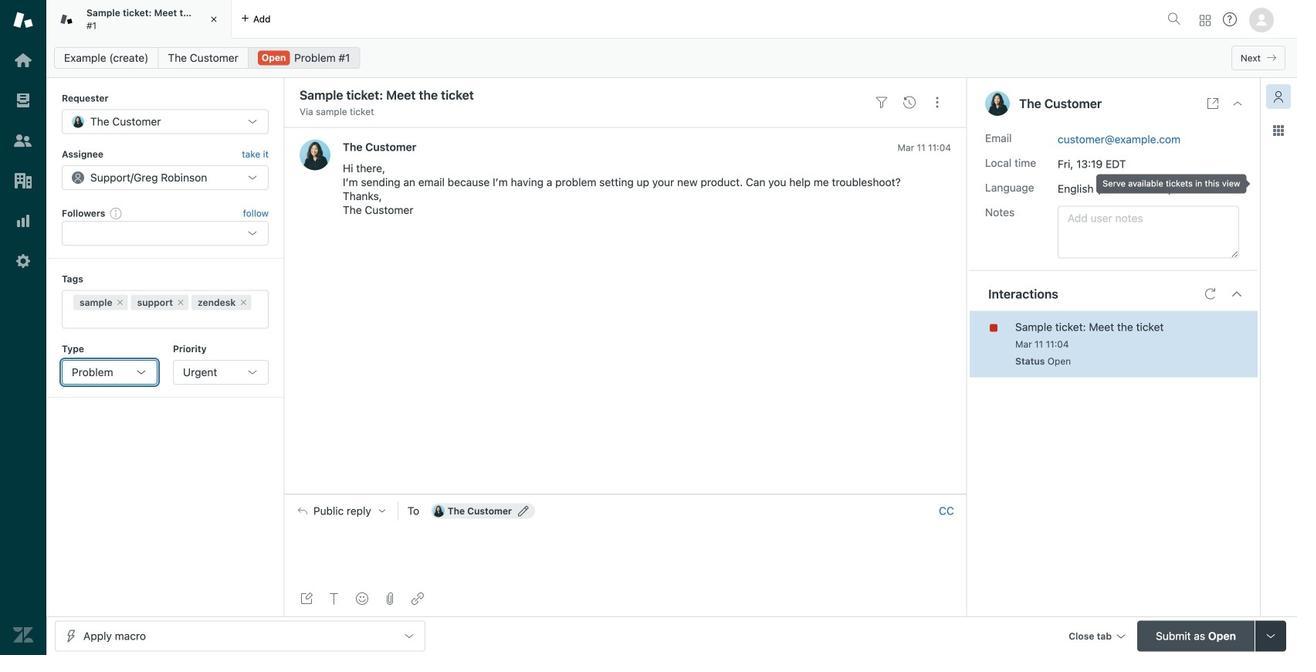 Task type: locate. For each thing, give the bounding box(es) containing it.
get help image
[[1224, 12, 1237, 26]]

insert emojis image
[[356, 592, 368, 605]]

displays possible ticket submission types image
[[1265, 630, 1278, 642]]

remove image
[[176, 298, 185, 307]]

1 vertical spatial mar 11 11:04 text field
[[1016, 339, 1069, 350]]

ticket actions image
[[932, 96, 944, 109]]

0 vertical spatial mar 11 11:04 text field
[[898, 142, 952, 153]]

2 remove image from the left
[[239, 298, 248, 307]]

1 horizontal spatial remove image
[[239, 298, 248, 307]]

remove image right remove icon
[[239, 298, 248, 307]]

remove image
[[116, 298, 125, 307], [239, 298, 248, 307]]

tabs tab list
[[46, 0, 1162, 39]]

customers image
[[13, 131, 33, 151]]

tab
[[46, 0, 232, 39]]

apps image
[[1273, 124, 1285, 137]]

main element
[[0, 0, 46, 655]]

draft mode image
[[300, 592, 313, 605]]

secondary element
[[46, 42, 1298, 73]]

customer@example.com image
[[432, 505, 445, 517]]

zendesk image
[[13, 625, 33, 645]]

remove image left remove icon
[[116, 298, 125, 307]]

add attachment image
[[384, 592, 396, 605]]

0 horizontal spatial remove image
[[116, 298, 125, 307]]

add link (cmd k) image
[[412, 592, 424, 605]]

0 horizontal spatial mar 11 11:04 text field
[[898, 142, 952, 153]]

views image
[[13, 90, 33, 110]]

info on adding followers image
[[110, 207, 122, 219]]

zendesk products image
[[1200, 15, 1211, 26]]

Mar 11 11:04 text field
[[898, 142, 952, 153], [1016, 339, 1069, 350]]

hide composer image
[[619, 488, 632, 500]]

close image
[[1232, 97, 1244, 110]]



Task type: vqa. For each thing, say whether or not it's contained in the screenshot.
Format text image
yes



Task type: describe. For each thing, give the bounding box(es) containing it.
reporting image
[[13, 211, 33, 231]]

user image
[[986, 91, 1010, 116]]

Subject field
[[297, 86, 865, 104]]

edit user image
[[518, 506, 529, 516]]

avatar image
[[300, 139, 331, 170]]

organizations image
[[13, 171, 33, 191]]

customer context image
[[1273, 90, 1285, 103]]

get started image
[[13, 50, 33, 70]]

Add user notes text field
[[1058, 206, 1240, 258]]

close image
[[206, 12, 222, 27]]

admin image
[[13, 251, 33, 271]]

events image
[[904, 96, 916, 109]]

view more details image
[[1207, 97, 1220, 110]]

1 horizontal spatial mar 11 11:04 text field
[[1016, 339, 1069, 350]]

1 remove image from the left
[[116, 298, 125, 307]]

format text image
[[328, 592, 341, 605]]

zendesk support image
[[13, 10, 33, 30]]

filter image
[[876, 96, 888, 109]]



